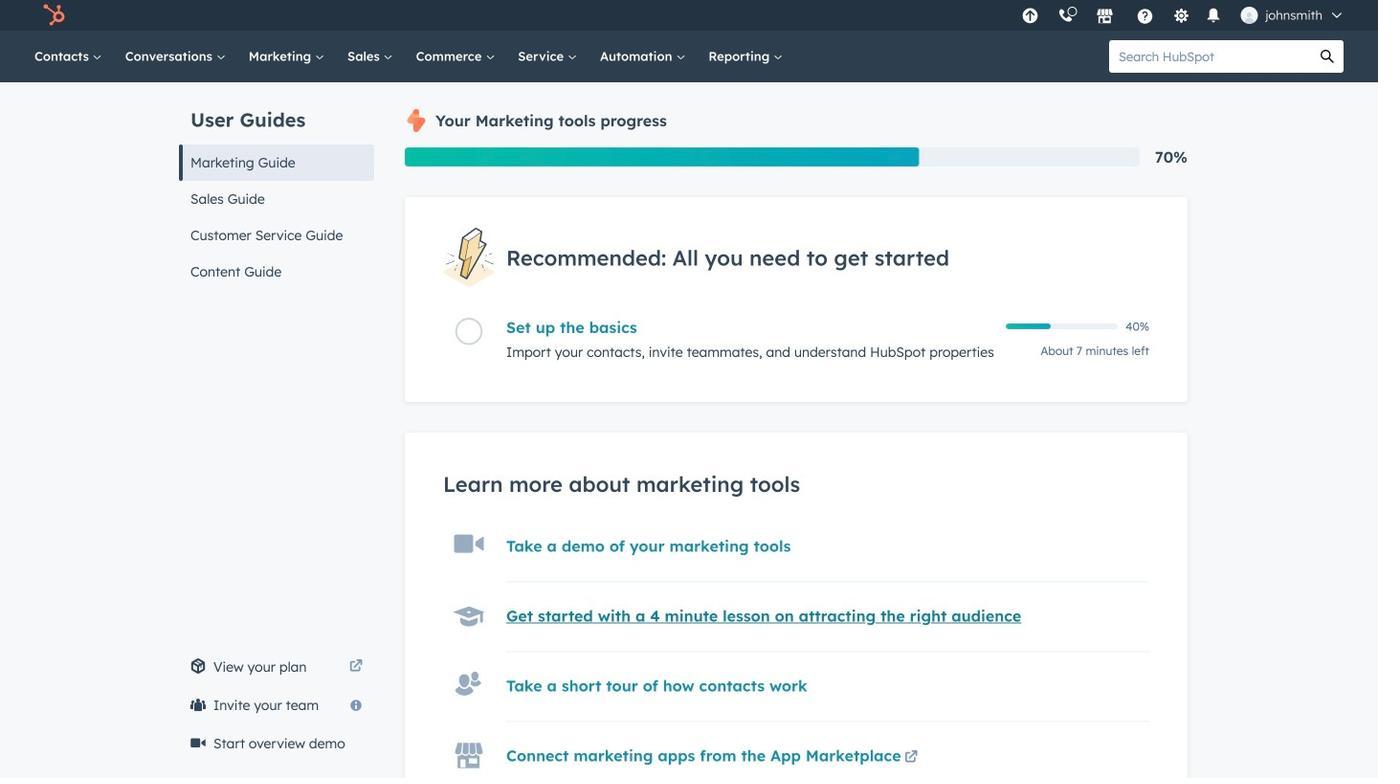 Task type: describe. For each thing, give the bounding box(es) containing it.
marketplaces image
[[1096, 9, 1113, 26]]

Search HubSpot search field
[[1109, 40, 1311, 73]]



Task type: locate. For each thing, give the bounding box(es) containing it.
[object object] complete progress bar
[[1006, 324, 1051, 329]]

link opens in a new window image
[[904, 751, 918, 765]]

link opens in a new window image
[[349, 656, 363, 679], [349, 660, 363, 674], [904, 747, 918, 770]]

john smith image
[[1241, 7, 1258, 24]]

progress bar
[[405, 147, 919, 167]]

menu
[[1012, 0, 1355, 31]]

user guides element
[[179, 82, 374, 290]]



Task type: vqa. For each thing, say whether or not it's contained in the screenshot.
Marketplaces icon
yes



